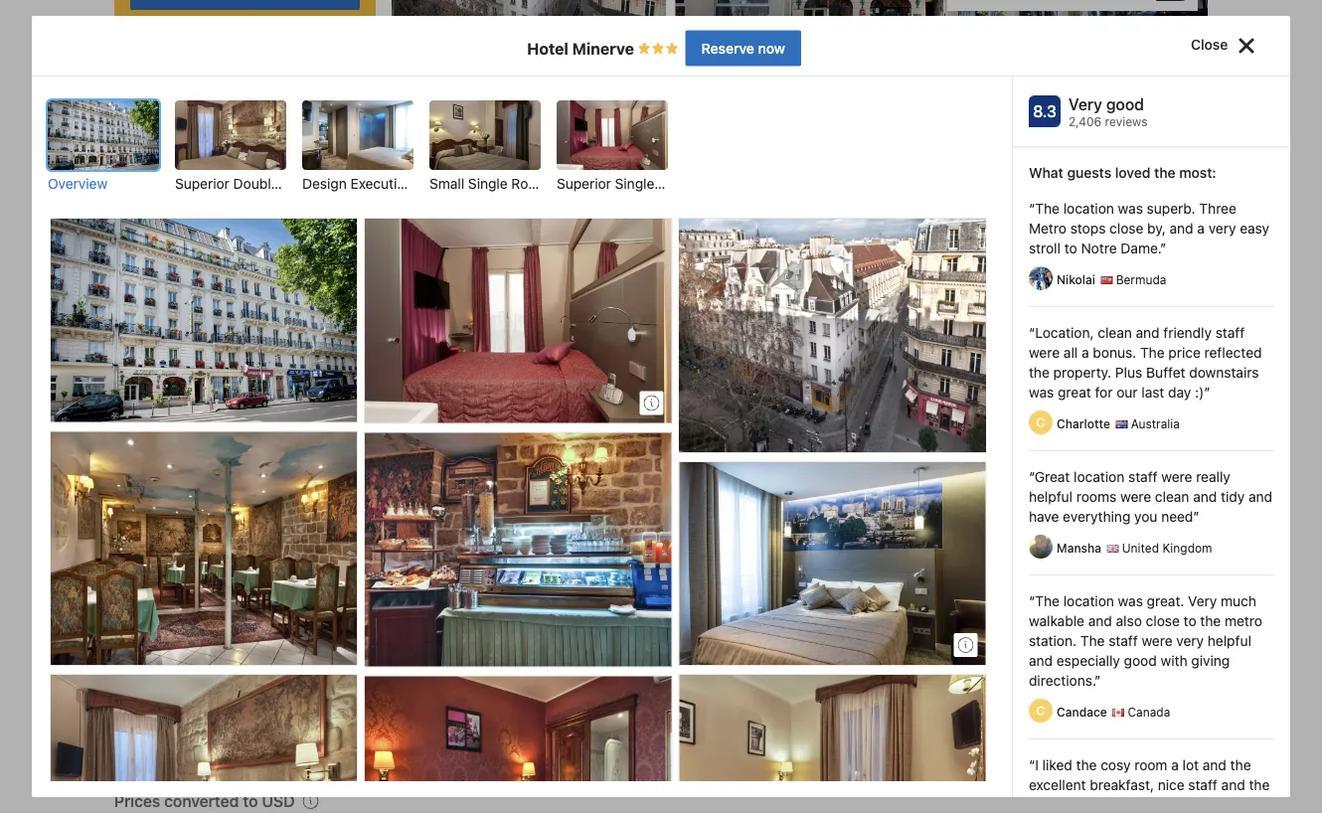 Task type: locate. For each thing, give the bounding box(es) containing it.
room for superior single room
[[658, 176, 695, 192]]

with left tapestries
[[653, 363, 680, 379]]

was inside "the location was great.  very much walkable and also close to the metro station.  the staff were very helpful and especially good with giving directions."
[[1119, 593, 1144, 610]]

the inside the situated in the real heart of paris, this hotel has an excellent location score of 9.3
[[1010, 304, 1030, 319]]

superior
[[175, 176, 230, 192], [557, 176, 611, 192]]

superior inside button
[[175, 176, 230, 192]]

scored 9.3 element
[[1157, 0, 1188, 1]]

2 vertical spatial metres
[[634, 462, 679, 478]]

reserve inside photo gallery of hotel minerve dialog
[[702, 40, 755, 56]]

0 horizontal spatial very
[[1177, 633, 1204, 649]]

plus
[[1116, 364, 1143, 381]]

0 vertical spatial good
[[1107, 95, 1145, 114]]

0 vertical spatial close
[[1110, 220, 1144, 237]]

0 vertical spatial was
[[1119, 200, 1144, 217]]

very up giving
[[1177, 633, 1204, 649]]

kingdom
[[1163, 542, 1213, 555]]

room up de
[[658, 176, 695, 192]]

1 vertical spatial helpful
[[1208, 633, 1252, 649]]

4 room from the left
[[658, 176, 695, 192]]

loved
[[1116, 165, 1151, 181]]

0 horizontal spatial single
[[468, 176, 508, 192]]

stone
[[637, 283, 673, 299], [779, 363, 815, 379]]

in inside the situated in the real heart of paris, this hotel has an excellent location score of 9.3
[[996, 304, 1006, 319]]

access,
[[766, 383, 815, 399]]

staff up lists
[[1109, 633, 1138, 649]]

united kingdom image
[[1107, 545, 1119, 553]]

good up reviews
[[1107, 95, 1145, 114]]

1 horizontal spatial metro
[[311, 243, 349, 260]]

at
[[415, 363, 427, 379]]

location for superb.
[[1064, 200, 1115, 217]]

were
[[1029, 345, 1060, 361], [1162, 469, 1193, 485], [1121, 489, 1152, 505], [1142, 633, 1173, 649]]

staff up reflected
[[1216, 325, 1245, 341]]

0 vertical spatial metro
[[1029, 220, 1067, 237]]

1 horizontal spatial a
[[716, 283, 725, 299]]

a right the all
[[1082, 345, 1090, 361]]

1 vertical spatial very
[[1189, 593, 1218, 610]]

executive
[[351, 176, 412, 192]]

louvre
[[454, 462, 497, 478]]

0 vertical spatial design executive room image
[[302, 100, 414, 170]]

tv
[[458, 243, 476, 260]]

0 horizontal spatial design executive room image
[[302, 100, 414, 170]]

rooms inside set in a haussmannian-style building, this 3-star hotel is located opposite the maison de la mutualité and 210 metres from cardinal lemoine metro station. an lcd tv features in the air-conditioned guest rooms. each en suite room is individually decorated, and some offer exposed beams and stone walls. a hairdryer is provided in the bathrooms, and wi-fi access is available. some rooms have views of paris, while others have views of the courtyard. a buffet breakfast is served in the dining room at hotel minerve, which is decorated with tapestries and stone walls. the hotel also offers 24-hour room service, a meeting room and a computer room with internet access, available with an extra cost. the botanic gardens are located 600 metres from this hotel and notre dame cathedral is a 10-minute walk away. jussieu metro station, providing access to the louvre museum, is just 300 metres away.
[[523, 303, 563, 319]]

0 vertical spatial reserve
[[702, 40, 755, 56]]

paris, left while
[[658, 303, 693, 319]]

single inside 'superior single room' button
[[615, 176, 655, 192]]

1 horizontal spatial metres
[[358, 442, 402, 459]]

the
[[1141, 345, 1165, 361], [154, 383, 178, 399], [114, 442, 139, 459], [1081, 633, 1105, 649]]

0 horizontal spatial 24-
[[289, 383, 313, 399]]

was left great.
[[1119, 593, 1144, 610]]

1 vertical spatial reserve
[[1025, 571, 1078, 588]]

0 vertical spatial this
[[360, 223, 383, 240]]

of right out
[[1131, 473, 1143, 488]]

1 horizontal spatial also
[[1116, 613, 1143, 630]]

superior double room image
[[175, 100, 286, 170], [51, 675, 357, 814], [365, 677, 672, 814]]

design executive room image
[[302, 100, 414, 170], [680, 462, 986, 665]]

close up the dame."
[[1110, 220, 1144, 237]]

1 horizontal spatial reserve
[[1025, 571, 1078, 588]]

0 horizontal spatial hotel
[[431, 363, 465, 379]]

single for superior
[[615, 176, 655, 192]]

1 vertical spatial also
[[1116, 613, 1143, 630]]

in
[[140, 223, 151, 240], [536, 243, 547, 260], [175, 303, 186, 319], [996, 304, 1006, 319], [295, 363, 307, 379]]

location inside "the location was superb.  three metro stops close by, and a very easy stroll to notre dame."
[[1064, 200, 1115, 217]]

0 horizontal spatial metres
[[114, 243, 159, 260]]

location up walkable
[[1064, 593, 1115, 610]]

air-
[[575, 243, 597, 260]]

a inside "location, clean and friendly staff were all a bonus. the price reflected the property. plus buffet downstairs was great for our last day :)"
[[1082, 345, 1090, 361]]

of down provided
[[154, 323, 167, 339]]

offer
[[470, 283, 501, 299]]

0 horizontal spatial close
[[1110, 220, 1144, 237]]

walls. up 'available' at the left
[[114, 383, 150, 399]]

1 vertical spatial very
[[1177, 633, 1204, 649]]

0 vertical spatial walls.
[[676, 283, 712, 299]]

0 vertical spatial for
[[964, 274, 984, 290]]

1 horizontal spatial buffet
[[1147, 364, 1186, 381]]

1 vertical spatial 24-
[[432, 573, 456, 589]]

and inside "location, clean and friendly staff were all a bonus. the price reflected the property. plus buffet downstairs was great for our last day :)"
[[1136, 325, 1160, 341]]

location inside "great location staff were really helpful rooms were clean and tidy and have everything you need"
[[1074, 469, 1125, 485]]

1 vertical spatial rooms
[[1077, 489, 1117, 505]]

stone down conditioned
[[637, 283, 673, 299]]

overview button
[[48, 100, 159, 194]]

nikolai
[[1057, 273, 1099, 287]]

0 horizontal spatial property
[[971, 473, 1023, 488]]

1 vertical spatial metres
[[358, 442, 402, 459]]

1 room from the left
[[283, 176, 320, 192]]

design
[[302, 176, 347, 192]]

exposed
[[504, 283, 559, 299]]

9.3 right it
[[448, 496, 470, 512]]

0 vertical spatial 24-
[[289, 383, 313, 399]]

metres right 600
[[358, 442, 402, 459]]

australia image
[[1116, 421, 1128, 429]]

usd
[[262, 792, 295, 811]]

10-
[[703, 442, 724, 459]]

0 vertical spatial rooms
[[523, 303, 563, 319]]

1 vertical spatial an
[[204, 402, 220, 419]]

has
[[976, 324, 997, 338], [1026, 473, 1048, 488]]

was inside "location, clean and friendly staff were all a bonus. the price reflected the property. plus buffet downstairs was great for our last day :)"
[[1029, 384, 1054, 401]]

for left our
[[1095, 384, 1113, 401]]

smoking
[[179, 573, 233, 589]]

also
[[218, 383, 244, 399], [1116, 613, 1143, 630]]

helpful down "great
[[1029, 489, 1073, 505]]

superior single room image
[[557, 100, 668, 170], [365, 219, 672, 423]]

0 vertical spatial stone
[[637, 283, 673, 299]]

scored 8.3 element
[[1029, 95, 1061, 127]]

notre inside set in a haussmannian-style building, this 3-star hotel is located opposite the maison de la mutualité and 210 metres from cardinal lemoine metro station. an lcd tv features in the air-conditioned guest rooms. each en suite room is individually decorated, and some offer exposed beams and stone walls. a hairdryer is provided in the bathrooms, and wi-fi access is available. some rooms have views of paris, while others have views of the courtyard. a buffet breakfast is served in the dining room at hotel minerve, which is decorated with tapestries and stone walls. the hotel also offers 24-hour room service, a meeting room and a computer room with internet access, available with an extra cost. the botanic gardens are located 600 metres from this hotel and notre dame cathedral is a 10-minute walk away. jussieu metro station, providing access to the louvre museum, is just 300 metres away.
[[531, 442, 566, 459]]

just
[[578, 462, 601, 478]]

reserve button
[[910, 562, 1192, 598]]

and down superb.
[[1170, 220, 1194, 237]]

away. up 'couples'
[[114, 462, 150, 478]]

0 horizontal spatial a
[[114, 363, 124, 379]]

has down situated
[[976, 324, 997, 338]]

a left buffet
[[114, 363, 124, 379]]

botanic
[[143, 442, 191, 459]]

excellent down real
[[1019, 324, 1073, 338]]

0 vertical spatial superior single room image
[[557, 100, 668, 170]]

paris, inside set in a haussmannian-style building, this 3-star hotel is located opposite the maison de la mutualité and 210 metres from cardinal lemoine metro station. an lcd tv features in the air-conditioned guest rooms. each en suite room is individually decorated, and some offer exposed beams and stone walls. a hairdryer is provided in the bathrooms, and wi-fi access is available. some rooms have views of paris, while others have views of the courtyard. a buffet breakfast is served in the dining room at hotel minerve, which is decorated with tapestries and stone walls. the hotel also offers 24-hour room service, a meeting room and a computer room with internet access, available with an extra cost. the botanic gardens are located 600 metres from this hotel and notre dame cathedral is a 10-minute walk away. jussieu metro station, providing access to the louvre museum, is just 300 metres away.
[[658, 303, 693, 319]]

1 horizontal spatial clean
[[1156, 489, 1190, 505]]

in right served
[[295, 363, 307, 379]]

room inside "button"
[[512, 176, 548, 192]]

1 "the from the top
[[1029, 200, 1060, 217]]

sustainable.
[[976, 513, 1049, 527]]

the inside button
[[1039, 625, 1060, 641]]

property highlights
[[910, 240, 1059, 259]]

access down decorated,
[[357, 303, 401, 319]]

1 vertical spatial buffet
[[910, 408, 947, 423]]

and right tidy
[[1249, 489, 1273, 505]]

0 vertical spatial an
[[1001, 324, 1015, 338]]

1 vertical spatial 9.3
[[448, 496, 470, 512]]

served
[[248, 363, 292, 379]]

very good 2,406 reviews
[[1069, 95, 1148, 128]]

very inside "the location was superb.  three metro stops close by, and a very easy stroll to notre dame."
[[1209, 220, 1237, 237]]

location up 'make'
[[1074, 469, 1125, 485]]

+35 photos
[[1085, 125, 1181, 145]]

the inside "location, clean and friendly staff were all a bonus. the price reflected the property. plus buffet downstairs was great for our last day :)"
[[1029, 364, 1050, 381]]

sustainability
[[962, 493, 1041, 508]]

free wifi
[[325, 573, 385, 589]]

were down great.
[[1142, 633, 1173, 649]]

trip.
[[584, 496, 610, 512]]

0 vertical spatial hour
[[313, 383, 342, 399]]

on
[[242, 126, 258, 143]]

last
[[1142, 384, 1165, 401]]

location inside "the location was great.  very much walkable and also close to the metro station.  the staff were very helpful and especially good with giving directions."
[[1064, 593, 1115, 610]]

gallery image of this property image
[[679, 218, 987, 453], [51, 219, 357, 422], [51, 432, 357, 665], [365, 433, 672, 667], [680, 675, 986, 814]]

1 vertical spatial hotel
[[431, 363, 465, 379]]

stone up access,
[[779, 363, 815, 379]]

reserve
[[702, 40, 755, 56], [1025, 571, 1078, 588]]

show on map section
[[106, 0, 384, 192]]

good inside "the location was great.  very much walkable and also close to the metro station.  the staff were very helpful and especially good with giving directions."
[[1124, 653, 1157, 669]]

free
[[325, 573, 353, 589]]

1 horizontal spatial for
[[964, 274, 984, 290]]

room up service,
[[378, 363, 411, 379]]

excellent inside "i liked the cosy room a lot and the excellent breakfast, nice staff and the superb location!"
[[1029, 777, 1087, 794]]

1 horizontal spatial helpful
[[1208, 633, 1252, 649]]

metro inside "the location was superb.  three metro stops close by, and a very easy stroll to notre dame."
[[1029, 220, 1067, 237]]

1 horizontal spatial hotel
[[527, 39, 569, 58]]

were inside "location, clean and friendly staff were all a bonus. the price reflected the property. plus buffet downstairs was great for our last day :)"
[[1029, 345, 1060, 361]]

an inside set in a haussmannian-style building, this 3-star hotel is located opposite the maison de la mutualité and 210 metres from cardinal lemoine metro station. an lcd tv features in the air-conditioned guest rooms. each en suite room is individually decorated, and some offer exposed beams and stone walls. a hairdryer is provided in the bathrooms, and wi-fi access is available. some rooms have views of paris, while others have views of the courtyard. a buffet breakfast is served in the dining room at hotel minerve, which is decorated with tapestries and stone walls. the hotel also offers 24-hour room service, a meeting room and a computer room with internet access, available with an extra cost. the botanic gardens are located 600 metres from this hotel and notre dame cathedral is a 10-minute walk away. jussieu metro station, providing access to the louvre museum, is just 300 metres away.
[[204, 402, 220, 419]]

maison
[[616, 223, 662, 240]]

2 room from the left
[[416, 176, 453, 192]]

walls. up while
[[676, 283, 712, 299]]

1 horizontal spatial very
[[1189, 593, 1218, 610]]

buffet up last
[[1147, 364, 1186, 381]]

very left much
[[1189, 593, 1218, 610]]

this up 'station.'
[[360, 223, 383, 240]]

level
[[1040, 443, 1075, 459]]

superior inside button
[[557, 176, 611, 192]]

1 vertical spatial excellent
[[1029, 777, 1087, 794]]

"the inside "the location was great.  very much walkable and also close to the metro station.  the staff were very helpful and especially good with giving directions."
[[1029, 593, 1060, 610]]

1 vertical spatial for
[[1095, 384, 1113, 401]]

and left the 'some'
[[404, 283, 428, 299]]

provided
[[114, 303, 171, 319]]

dining
[[335, 363, 374, 379]]

hotel down situated
[[942, 324, 972, 338]]

hotel
[[527, 39, 569, 58], [431, 363, 465, 379]]

property inside button
[[1064, 625, 1120, 641]]

was inside "the location was superb.  three metro stops close by, and a very easy stroll to notre dame."
[[1119, 200, 1144, 217]]

a up while
[[716, 283, 725, 299]]

converted
[[164, 792, 239, 811]]

available
[[114, 402, 170, 419]]

1 horizontal spatial design executive room image
[[680, 462, 986, 665]]

lift
[[602, 573, 623, 589]]

property
[[910, 240, 978, 259]]

offers
[[248, 383, 286, 399]]

an left extra
[[204, 402, 220, 419]]

and inside "the location was superb.  three metro stops close by, and a very easy stroll to notre dame."
[[1170, 220, 1194, 237]]

0 horizontal spatial has
[[976, 324, 997, 338]]

24- inside set in a haussmannian-style building, this 3-star hotel is located opposite the maison de la mutualité and 210 metres from cardinal lemoine metro station. an lcd tv features in the air-conditioned guest rooms. each en suite room is individually decorated, and some offer exposed beams and stone walls. a hairdryer is provided in the bathrooms, and wi-fi access is available. some rooms have views of paris, while others have views of the courtyard. a buffet breakfast is served in the dining room at hotel minerve, which is decorated with tapestries and stone walls. the hotel also offers 24-hour room service, a meeting room and a computer room with internet access, available with an extra cost. the botanic gardens are located 600 metres from this hotel and notre dame cathedral is a 10-minute walk away. jussieu metro station, providing access to the louvre museum, is just 300 metres away.
[[289, 383, 313, 399]]

most:
[[1180, 165, 1217, 181]]

0 horizontal spatial located
[[277, 442, 324, 459]]

lot
[[1183, 757, 1199, 774]]

1 horizontal spatial views
[[601, 303, 637, 319]]

to up rated
[[412, 462, 425, 478]]

were inside "the location was great.  very much walkable and also close to the metro station.  the staff were very helpful and especially good with giving directions."
[[1142, 633, 1173, 649]]

night
[[1013, 274, 1048, 290]]

station.
[[1029, 633, 1077, 649]]

0 horizontal spatial buffet
[[910, 408, 947, 423]]

a
[[716, 283, 725, 299], [114, 363, 124, 379]]

is
[[466, 223, 476, 240], [241, 283, 251, 299], [790, 283, 801, 299], [405, 303, 415, 319], [234, 363, 244, 379], [569, 363, 580, 379], [678, 442, 688, 459], [564, 462, 574, 478]]

away.
[[114, 462, 150, 478], [683, 462, 718, 478]]

hotel inside set in a haussmannian-style building, this 3-star hotel is located opposite the maison de la mutualité and 210 metres from cardinal lemoine metro station. an lcd tv features in the air-conditioned guest rooms. each en suite room is individually decorated, and some offer exposed beams and stone walls. a hairdryer is provided in the bathrooms, and wi-fi access is available. some rooms have views of paris, while others have views of the courtyard. a buffet breakfast is served in the dining room at hotel minerve, which is decorated with tapestries and stone walls. the hotel also offers 24-hour room service, a meeting room and a computer room with internet access, available with an extra cost. the botanic gardens are located 600 metres from this hotel and notre dame cathedral is a 10-minute walk away. jussieu metro station, providing access to the louvre museum, is just 300 metres away.
[[431, 363, 465, 379]]

1 superior from the left
[[175, 176, 230, 192]]

2 horizontal spatial this
[[1147, 304, 1169, 319]]

1 vertical spatial good
[[1124, 653, 1157, 669]]

1 vertical spatial "the
[[1029, 593, 1060, 610]]

+35 photos link
[[1058, 81, 1208, 190]]

to inside "the location was superb.  three metro stops close by, and a very easy stroll to notre dame."
[[1065, 240, 1078, 257]]

"location,
[[1029, 325, 1094, 341]]

0 horizontal spatial clean
[[1098, 325, 1133, 341]]

300
[[605, 462, 631, 478]]

0 horizontal spatial views
[[114, 323, 150, 339]]

"the up walkable
[[1029, 593, 1060, 610]]

0 horizontal spatial from
[[163, 243, 193, 260]]

room up opposite
[[512, 176, 548, 192]]

helpful inside "great location staff were really helpful rooms were clean and tidy and have everything you need"
[[1029, 489, 1073, 505]]

clean down total
[[1156, 489, 1190, 505]]

buffet
[[1147, 364, 1186, 381], [910, 408, 947, 423]]

single right small
[[468, 176, 508, 192]]

metro
[[1029, 220, 1067, 237], [311, 243, 349, 260], [206, 462, 243, 478]]

a left lot
[[1172, 757, 1179, 774]]

0 vertical spatial from
[[163, 243, 193, 260]]

access
[[357, 303, 401, 319], [364, 462, 409, 478]]

close inside "the location was superb.  three metro stops close by, and a very easy stroll to notre dame."
[[1110, 220, 1144, 237]]

single for small
[[468, 176, 508, 192]]

1 horizontal spatial close
[[1146, 613, 1180, 630]]

2 vertical spatial rooms
[[237, 573, 277, 589]]

1 single from the left
[[468, 176, 508, 192]]

1 horizontal spatial have
[[779, 303, 809, 319]]

2 away. from the left
[[683, 462, 718, 478]]

staff inside "i liked the cosy room a lot and the excellent breakfast, nice staff and the superb location!"
[[1189, 777, 1218, 794]]

1 horizontal spatial 9.3
[[942, 343, 961, 358]]

metres down the set on the top of the page
[[114, 243, 159, 260]]

of up price
[[1164, 324, 1177, 338]]

0 vertical spatial views
[[601, 303, 637, 319]]

overview image
[[48, 100, 159, 170]]

have down beams
[[567, 303, 597, 319]]

very inside "the location was great.  very much walkable and also close to the metro station.  the staff were very helpful and especially good with giving directions."
[[1189, 593, 1218, 610]]

also up "especially"
[[1116, 613, 1143, 630]]

also up extra
[[218, 383, 244, 399]]

2
[[1079, 443, 1088, 459]]

1 horizontal spatial rooms
[[523, 303, 563, 319]]

location up stops
[[1064, 200, 1115, 217]]

2 vertical spatial was
[[1119, 593, 1144, 610]]

2 vertical spatial metro
[[206, 462, 243, 478]]

3 room from the left
[[512, 176, 548, 192]]

staff inside "location, clean and friendly staff were all a bonus. the price reflected the property. plus buffet downstairs was great for our last day :)"
[[1216, 325, 1245, 341]]

0 horizontal spatial stone
[[637, 283, 673, 299]]

is left available. in the top left of the page
[[405, 303, 415, 319]]

have down steps
[[1029, 509, 1060, 525]]

"the inside "the location was superb.  three metro stops close by, and a very easy stroll to notre dame."
[[1029, 200, 1060, 217]]

reserve down "mansha" icon
[[1025, 571, 1078, 588]]

located up features
[[480, 223, 528, 240]]

28335
[[1046, 662, 1083, 676]]

dame."
[[1121, 240, 1167, 257]]

this inside the situated in the real heart of paris, this hotel has an excellent location score of 9.3
[[1147, 304, 1169, 319]]

very up 2,406
[[1069, 95, 1103, 114]]

travel
[[910, 443, 952, 459]]

an
[[406, 243, 423, 260]]

a inside "the location was superb.  three metro stops close by, and a very easy stroll to notre dame."
[[1198, 220, 1205, 237]]

with left giving
[[1161, 653, 1188, 669]]

much
[[1221, 593, 1257, 610]]

views down beams
[[601, 303, 637, 319]]

room up star
[[416, 176, 453, 192]]

notre down stops
[[1081, 240, 1117, 257]]

in down perfect for a 1-night stay!
[[996, 304, 1006, 319]]

with inside "the location was great.  very much walkable and also close to the metro station.  the staff were very helpful and especially good with giving directions."
[[1161, 653, 1188, 669]]

0 horizontal spatial walls.
[[114, 383, 150, 399]]

room inside button
[[283, 176, 320, 192]]

superior up opposite
[[557, 176, 611, 192]]

0 vertical spatial 9.3
[[942, 343, 961, 358]]

like
[[246, 496, 268, 512]]

reserve for reserve
[[1025, 571, 1078, 588]]

room for superior double room
[[283, 176, 320, 192]]

0 vertical spatial property
[[971, 473, 1023, 488]]

2 single from the left
[[615, 176, 655, 192]]

notre up museum,
[[531, 442, 566, 459]]

from up the "suite"
[[163, 243, 193, 260]]

1 vertical spatial views
[[114, 323, 150, 339]]

of right heart
[[1094, 304, 1106, 319]]

for up situated
[[964, 274, 984, 290]]

1 vertical spatial close
[[1146, 613, 1180, 630]]

the up "especially"
[[1081, 633, 1105, 649]]

and left "210"
[[764, 223, 788, 240]]

staff down lot
[[1189, 777, 1218, 794]]

9.3 up breakfast info
[[942, 343, 961, 358]]

reserve now
[[702, 40, 786, 56]]

24- left front at left bottom
[[432, 573, 456, 589]]

in down opposite
[[536, 243, 547, 260]]

superior single room
[[557, 176, 695, 192]]

a
[[1198, 220, 1205, 237], [155, 223, 162, 240], [988, 274, 996, 290], [1082, 345, 1090, 361], [436, 383, 444, 399], [568, 383, 576, 399], [692, 442, 699, 459], [495, 496, 503, 512], [1172, 757, 1179, 774]]

0 vertical spatial notre
[[1081, 240, 1117, 257]]

to inside set in a haussmannian-style building, this 3-star hotel is located opposite the maison de la mutualité and 210 metres from cardinal lemoine metro station. an lcd tv features in the air-conditioned guest rooms. each en suite room is individually decorated, and some offer exposed beams and stone walls. a hairdryer is provided in the bathrooms, and wi-fi access is available. some rooms have views of paris, while others have views of the courtyard. a buffet breakfast is served in the dining room at hotel minerve, which is decorated with tapestries and stone walls. the hotel also offers 24-hour room service, a meeting room and a computer room with internet access, available with an extra cost. the botanic gardens are located 600 metres from this hotel and notre dame cathedral is a 10-minute walk away. jussieu metro station, providing access to the louvre museum, is just 300 metres away.
[[412, 462, 425, 478]]

2 vertical spatial this
[[440, 442, 463, 459]]

to right 'stroll'
[[1065, 240, 1078, 257]]

2 "the from the top
[[1029, 593, 1060, 610]]

single inside the small single room "button"
[[468, 176, 508, 192]]

0 horizontal spatial have
[[567, 303, 597, 319]]

a down three
[[1198, 220, 1205, 237]]

0 vertical spatial "the
[[1029, 200, 1060, 217]]

easy
[[1240, 220, 1270, 237]]

0 horizontal spatial paris,
[[658, 303, 693, 319]]

2 horizontal spatial metro
[[1029, 220, 1067, 237]]

reflected
[[1205, 345, 1263, 361]]

is right which
[[569, 363, 580, 379]]

la
[[686, 223, 696, 240]]

good right lists
[[1124, 653, 1157, 669]]

saved to 28335 lists
[[994, 662, 1109, 676]]

0 vertical spatial excellent
[[1019, 324, 1073, 338]]

this up score
[[1147, 304, 1169, 319]]

paris, inside the situated in the real heart of paris, this hotel has an excellent location score of 9.3
[[1110, 304, 1143, 319]]

0 horizontal spatial helpful
[[1029, 489, 1073, 505]]

info
[[980, 378, 1006, 395]]

excellent down liked
[[1029, 777, 1087, 794]]

1 vertical spatial was
[[1029, 384, 1054, 401]]

taken
[[1051, 473, 1084, 488]]

1 horizontal spatial has
[[1026, 473, 1048, 488]]

1 vertical spatial hour
[[456, 573, 485, 589]]

1 vertical spatial walls.
[[114, 383, 150, 399]]

2 superior from the left
[[557, 176, 611, 192]]

"the for "the location was great.  very much walkable and also close to the metro station.  the staff were very helpful and especially good with giving directions."
[[1029, 593, 1060, 610]]

and up bonus. at the top right of page
[[1136, 325, 1160, 341]]

"i liked the cosy room a lot and the excellent breakfast, nice staff and the superb location!"
[[1029, 757, 1270, 814]]

en
[[149, 283, 165, 299]]

hotel inside the situated in the real heart of paris, this hotel has an excellent location score of 9.3
[[942, 324, 972, 338]]

paris,
[[658, 303, 693, 319], [1110, 304, 1143, 319]]

2 horizontal spatial for
[[1095, 384, 1113, 401]]



Task type: vqa. For each thing, say whether or not it's contained in the screenshot.
sustainable.
yes



Task type: describe. For each thing, give the bounding box(es) containing it.
were up you
[[1121, 489, 1152, 505]]

available.
[[419, 303, 479, 319]]

now
[[758, 40, 786, 56]]

good inside very good 2,406 reviews
[[1107, 95, 1145, 114]]

close inside "the location was great.  very much walkable and also close to the metro station.  the staff were very helpful and especially good with giving directions."
[[1146, 613, 1180, 630]]

was for stops
[[1119, 200, 1144, 217]]

bermuda
[[1113, 273, 1167, 287]]

walk
[[772, 442, 801, 459]]

museum,
[[501, 462, 560, 478]]

friendly
[[1164, 325, 1212, 341]]

0 vertical spatial access
[[357, 303, 401, 319]]

staff inside "the location was great.  very much walkable and also close to the metro station.  the staff were very helpful and especially good with giving directions."
[[1109, 633, 1138, 649]]

perfect
[[910, 274, 961, 290]]

need"
[[1162, 509, 1200, 525]]

a right the set on the top of the page
[[155, 223, 162, 240]]

the left botanic
[[114, 442, 139, 459]]

room inside "i liked the cosy room a lot and the excellent breakfast, nice staff and the superb location!"
[[1135, 757, 1168, 774]]

rated very good element
[[1069, 92, 1275, 116]]

of down conditioned
[[641, 303, 654, 319]]

very inside "the location was great.  very much walkable and also close to the metro station.  the staff were very helpful and especially good with giving directions."
[[1177, 633, 1204, 649]]

cosy
[[1101, 757, 1131, 774]]

the inside "the location was great.  very much walkable and also close to the metro station.  the staff were very helpful and especially good with giving directions."
[[1081, 633, 1105, 649]]

and right nice
[[1222, 777, 1246, 794]]

a left "1-"
[[988, 274, 996, 290]]

1 vertical spatial design executive room image
[[680, 462, 986, 665]]

rooms inside "great location staff were really helpful rooms were clean and tidy and have everything you need"
[[1077, 489, 1117, 505]]

—
[[351, 496, 363, 512]]

location for were
[[1074, 469, 1125, 485]]

1 horizontal spatial walls.
[[676, 283, 712, 299]]

metro
[[1225, 613, 1263, 630]]

1 vertical spatial access
[[364, 462, 409, 478]]

and down which
[[540, 383, 564, 399]]

what
[[1029, 165, 1064, 181]]

map
[[262, 126, 290, 143]]

availability
[[114, 760, 236, 788]]

all
[[1064, 345, 1078, 361]]

superior double room image inside button
[[175, 100, 286, 170]]

haussmannian-
[[166, 223, 266, 240]]

show
[[202, 126, 238, 143]]

3 out of 5 image
[[638, 42, 678, 54]]

and up museum,
[[503, 442, 527, 459]]

1 away. from the left
[[114, 462, 150, 478]]

desk
[[523, 573, 554, 589]]

a right service,
[[436, 383, 444, 399]]

0 vertical spatial a
[[716, 283, 725, 299]]

set
[[114, 223, 136, 240]]

hotel inside photo gallery of hotel minerve dialog
[[527, 39, 569, 58]]

location!"
[[1078, 797, 1139, 814]]

non-
[[146, 573, 179, 589]]

some
[[431, 283, 466, 299]]

with down breakfast
[[174, 402, 201, 419]]

a left 10-
[[692, 442, 699, 459]]

station,
[[247, 462, 297, 478]]

extra
[[224, 402, 256, 419]]

and right beams
[[609, 283, 633, 299]]

small single room button
[[430, 100, 548, 194]]

popular
[[157, 533, 216, 552]]

features
[[479, 243, 532, 260]]

and up internet
[[751, 363, 775, 379]]

24-hour front desk
[[432, 573, 554, 589]]

tidy
[[1221, 489, 1245, 505]]

23
[[1088, 473, 1104, 488]]

beams
[[563, 283, 605, 299]]

2,406
[[1069, 114, 1102, 128]]

2 horizontal spatial metres
[[634, 462, 679, 478]]

this
[[942, 473, 968, 488]]

courtyard.
[[195, 323, 261, 339]]

particularly
[[171, 496, 243, 512]]

superior for superior single room
[[557, 176, 611, 192]]

nikolai image
[[1029, 267, 1053, 290]]

hotel up louvre
[[467, 442, 499, 459]]

1 horizontal spatial stone
[[779, 363, 815, 379]]

it
[[436, 496, 444, 512]]

"location, clean and friendly staff were all a bonus. the price reflected the property. plus buffet downstairs was great for our last day :)"
[[1029, 325, 1263, 401]]

design executive room image inside button
[[302, 100, 414, 170]]

9.3 inside the situated in the real heart of paris, this hotel has an excellent location score of 9.3
[[942, 343, 961, 358]]

superior single room image inside button
[[557, 100, 668, 170]]

also inside "the location was great.  very much walkable and also close to the metro station.  the staff were very helpful and especially good with giving directions."
[[1116, 613, 1143, 630]]

to left usd
[[243, 792, 258, 811]]

an inside the situated in the real heart of paris, this hotel has an excellent location score of 9.3
[[1001, 324, 1015, 338]]

3-
[[387, 223, 402, 240]]

and down really
[[1194, 489, 1218, 505]]

steps
[[1044, 493, 1077, 508]]

mansha
[[1057, 542, 1105, 555]]

helpful inside "the location was great.  very much walkable and also close to the metro station.  the staff were very helpful and especially good with giving directions."
[[1208, 633, 1252, 649]]

a left computer on the top left
[[568, 383, 576, 399]]

and right lot
[[1203, 757, 1227, 774]]

couples
[[114, 496, 167, 512]]

clean inside "great location staff were really helpful rooms were clean and tidy and have everything you need"
[[1156, 489, 1190, 505]]

hour inside set in a haussmannian-style building, this 3-star hotel is located opposite the maison de la mutualité and 210 metres from cardinal lemoine metro station. an lcd tv features in the air-conditioned guest rooms. each en suite room is individually decorated, and some offer exposed beams and stone walls. a hairdryer is provided in the bathrooms, and wi-fi access is available. some rooms have views of paris, while others have views of the courtyard. a buffet breakfast is served in the dining room at hotel minerve, which is decorated with tapestries and stone walls. the hotel also offers 24-hour room service, a meeting room and a computer room with internet access, available with an extra cost. the botanic gardens are located 600 metres from this hotel and notre dame cathedral is a 10-minute walk away. jussieu metro station, providing access to the louvre museum, is just 300 metres away.
[[313, 383, 342, 399]]

location for great.
[[1064, 593, 1115, 610]]

meeting
[[448, 383, 500, 399]]

notre inside "the location was superb.  three metro stops close by, and a very easy stroll to notre dame."
[[1081, 240, 1117, 257]]

is left served
[[234, 363, 244, 379]]

excellent inside the situated in the real heart of paris, this hotel has an excellent location score of 9.3
[[1019, 324, 1073, 338]]

1 horizontal spatial this
[[440, 442, 463, 459]]

while
[[697, 303, 730, 319]]

0 horizontal spatial this
[[360, 223, 383, 240]]

hairdryer
[[729, 283, 787, 299]]

which
[[528, 363, 566, 379]]

"great location staff were really helpful rooms were clean and tidy and have everything you need"
[[1029, 469, 1273, 525]]

"the location was great.  very much walkable and also close to the metro station.  the staff were very helpful and especially good with giving directions."
[[1029, 593, 1263, 689]]

room for small single room
[[512, 176, 548, 192]]

bonus.
[[1093, 345, 1137, 361]]

also inside set in a haussmannian-style building, this 3-star hotel is located opposite the maison de la mutualité and 210 metres from cardinal lemoine metro station. an lcd tv features in the air-conditioned guest rooms. each en suite room is individually decorated, and some offer exposed beams and stone walls. a hairdryer is provided in the bathrooms, and wi-fi access is available. some rooms have views of paris, while others have views of the courtyard. a buffet breakfast is served in the dining room at hotel minerve, which is decorated with tapestries and stone walls. the hotel also offers 24-hour room service, a meeting room and a computer room with internet access, available with an extra cost. the botanic gardens are located 600 metres from this hotel and notre dame cathedral is a 10-minute walk away. jussieu metro station, providing access to the louvre museum, is just 300 metres away.
[[218, 383, 244, 399]]

and down station. on the bottom of the page
[[1029, 653, 1053, 669]]

lcd
[[427, 243, 454, 260]]

charlotte image
[[1029, 411, 1053, 435]]

1 horizontal spatial from
[[406, 442, 436, 459]]

1 vertical spatial metro
[[311, 243, 349, 260]]

1 vertical spatial superior single room image
[[365, 219, 672, 423]]

hotel up lcd
[[430, 223, 462, 240]]

what guests loved the most:
[[1029, 165, 1217, 181]]

with down tapestries
[[682, 383, 709, 399]]

decorated
[[584, 363, 649, 379]]

breakfast info
[[910, 378, 1006, 395]]

decorated,
[[330, 283, 400, 299]]

0 vertical spatial located
[[480, 223, 528, 240]]

and up "especially"
[[1089, 613, 1113, 630]]

day
[[1169, 384, 1192, 401]]

rooms.
[[717, 243, 761, 260]]

23 out of total 29 sustainability steps link
[[942, 473, 1173, 508]]

room down minerve,
[[504, 383, 537, 399]]

has inside the situated in the real heart of paris, this hotel has an excellent location score of 9.3
[[976, 324, 997, 338]]

23 out of total 29 sustainability steps
[[942, 473, 1173, 508]]

small single room image
[[430, 100, 541, 170]]

0 horizontal spatial for
[[474, 496, 491, 512]]

save the property button
[[910, 615, 1192, 651]]

room down decorated
[[645, 383, 678, 399]]

and down individually
[[291, 303, 315, 319]]

providing
[[300, 462, 360, 478]]

liked
[[1043, 757, 1073, 774]]

candace image
[[1029, 699, 1053, 723]]

"great
[[1029, 469, 1070, 485]]

very inside very good 2,406 reviews
[[1069, 95, 1103, 114]]

were up the stay
[[1162, 469, 1193, 485]]

canada image
[[1113, 709, 1125, 717]]

in right the set on the top of the page
[[140, 223, 151, 240]]

in down the "suite"
[[175, 303, 186, 319]]

clean inside "location, clean and friendly staff were all a bonus. the price reflected the property. plus buffet downstairs was great for our last day :)"
[[1098, 325, 1133, 341]]

minerve,
[[469, 363, 524, 379]]

our
[[1117, 384, 1138, 401]]

luggage storage
[[670, 573, 779, 589]]

1 horizontal spatial 24-
[[432, 573, 456, 589]]

for inside "location, clean and friendly staff were all a bonus. the price reflected the property. plus buffet downstairs was great for our last day :)"
[[1095, 384, 1113, 401]]

are
[[253, 442, 273, 459]]

hotel down breakfast
[[182, 383, 214, 399]]

situated
[[942, 304, 992, 319]]

to inside "the location was great.  very much walkable and also close to the metro station.  the staff were very helpful and especially good with giving directions."
[[1184, 613, 1197, 630]]

bathrooms,
[[214, 303, 287, 319]]

the inside "the location was great.  very much walkable and also close to the metro station.  the staff were very helpful and especially good with giving directions."
[[1201, 613, 1222, 630]]

was for walkable
[[1119, 593, 1144, 610]]

reserve now button
[[686, 30, 801, 66]]

buffet inside "location, clean and friendly staff were all a bonus. the price reflected the property. plus buffet downstairs was great for our last day :)"
[[1147, 364, 1186, 381]]

wifi
[[357, 573, 385, 589]]

directions."
[[1029, 673, 1101, 689]]

to right saved at the right bottom
[[1031, 662, 1043, 676]]

is right hairdryer
[[790, 283, 801, 299]]

is up 'bathrooms,'
[[241, 283, 251, 299]]

"the for "the location was superb.  three metro stops close by, and a very easy stroll to notre dame."
[[1029, 200, 1060, 217]]

location inside the situated in the real heart of paris, this hotel has an excellent location score of 9.3
[[1076, 324, 1124, 338]]

is up tv
[[466, 223, 476, 240]]

design executive room button
[[302, 100, 453, 194]]

lists
[[1087, 662, 1109, 676]]

minute
[[724, 442, 768, 459]]

a left two-
[[495, 496, 503, 512]]

room right the "suite"
[[204, 283, 237, 299]]

mansha image
[[1029, 535, 1053, 559]]

especially
[[1057, 653, 1121, 669]]

air conditioning
[[146, 614, 247, 630]]

buffet
[[127, 363, 166, 379]]

highlights
[[982, 240, 1059, 259]]

1 vertical spatial a
[[114, 363, 124, 379]]

cathedral
[[611, 442, 674, 459]]

of inside 23 out of total 29 sustainability steps
[[1131, 473, 1143, 488]]

600
[[328, 442, 354, 459]]

superior for superior double room
[[175, 176, 230, 192]]

have inside "great location staff were really helpful rooms were clean and tidy and have everything you need"
[[1029, 509, 1060, 525]]

to inside to make your stay more sustainable.
[[1081, 493, 1093, 508]]

hotel minerve
[[527, 39, 638, 58]]

superior double room button
[[175, 100, 320, 194]]

the inside "location, clean and friendly staff were all a bonus. the price reflected the property. plus buffet downstairs was great for our last day :)"
[[1141, 345, 1165, 361]]

location down providing
[[296, 496, 347, 512]]

0 horizontal spatial 9.3
[[448, 496, 470, 512]]

staff inside "great location staff were really helpful rooms were clean and tidy and have everything you need"
[[1129, 469, 1158, 485]]

really
[[1197, 469, 1231, 485]]

:)"
[[1196, 384, 1211, 401]]

is left 10-
[[678, 442, 688, 459]]

room down dining
[[346, 383, 379, 399]]

wi-
[[319, 303, 342, 319]]

0 vertical spatial metres
[[114, 243, 159, 260]]

photo gallery of hotel minerve dialog
[[0, 0, 1323, 814]]

bermuda image
[[1101, 276, 1113, 284]]

stroll
[[1029, 240, 1061, 257]]

rated
[[398, 496, 432, 512]]

the down buffet
[[154, 383, 178, 399]]

is left just
[[564, 462, 574, 478]]

room for design executive room
[[416, 176, 453, 192]]

double
[[233, 176, 279, 192]]

reserve for reserve now
[[702, 40, 755, 56]]

a inside "i liked the cosy room a lot and the excellent breakfast, nice staff and the superb location!"
[[1172, 757, 1179, 774]]

charlotte
[[1057, 417, 1114, 431]]



